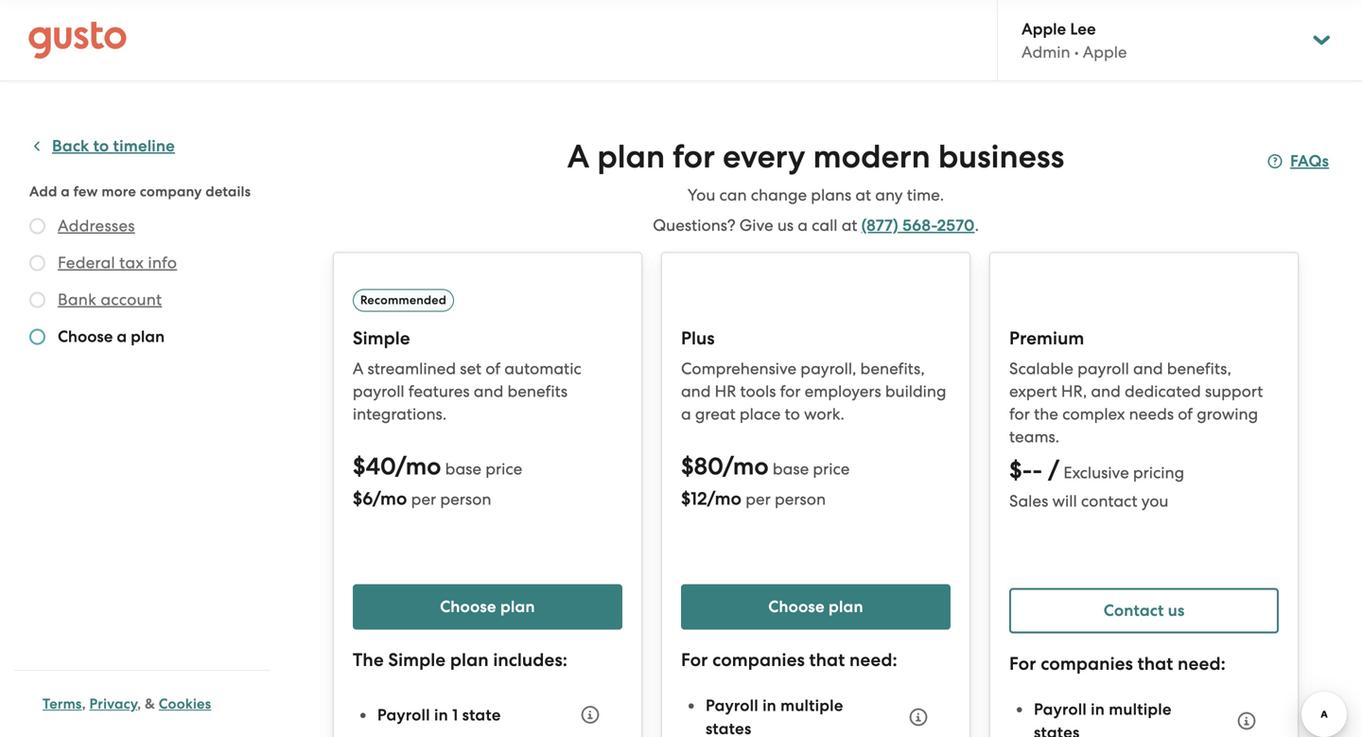 Task type: describe. For each thing, give the bounding box(es) containing it.
scalable payroll and benefits, expert hr, and dedicated support for the complex needs of growing teams.
[[1010, 359, 1264, 446]]

&
[[145, 696, 155, 713]]

recommended
[[360, 293, 447, 307]]

complex
[[1063, 405, 1126, 424]]

add
[[29, 183, 57, 200]]

you
[[1142, 492, 1169, 511]]

bank account
[[58, 290, 162, 309]]

modern
[[814, 138, 931, 176]]

federal
[[58, 253, 115, 272]]

need: for /
[[1178, 653, 1226, 675]]

bank account button
[[58, 288, 162, 311]]

tools
[[741, 382, 776, 401]]

comprehensive payroll, benefits, and hr tools for employers building a great place to work.
[[681, 359, 947, 424]]

call
[[812, 216, 838, 235]]

plans
[[811, 185, 852, 204]]

place
[[740, 405, 781, 424]]

hr
[[715, 382, 737, 401]]

$ 80 /mo base price $ 12 /mo per person
[[681, 452, 850, 510]]

a streamlined set of automatic payroll features and benefits integrations.
[[353, 359, 582, 424]]

you
[[688, 185, 716, 204]]

to inside button
[[93, 136, 109, 156]]

automatic
[[505, 359, 582, 378]]

growing
[[1197, 405, 1259, 424]]

plan inside list
[[131, 327, 165, 346]]

faqs button
[[1268, 150, 1330, 173]]

1
[[452, 705, 458, 725]]

0 vertical spatial simple
[[353, 327, 410, 349]]

the simple plan includes:
[[353, 649, 568, 671]]

payroll inside a streamlined set of automatic payroll features and benefits integrations.
[[353, 382, 405, 401]]

teams.
[[1010, 427, 1060, 446]]

base for 40
[[445, 459, 482, 478]]

choose inside choose a plan list
[[58, 327, 113, 346]]

needs
[[1130, 405, 1174, 424]]

payroll,
[[801, 359, 857, 378]]

few
[[73, 183, 98, 200]]

40
[[366, 452, 396, 481]]

$-
[[1010, 456, 1033, 485]]

faqs
[[1291, 151, 1330, 171]]

includes:
[[493, 649, 568, 671]]

us inside "questions? give us a call at (877) 568-2570 ."
[[778, 216, 794, 235]]

0 vertical spatial apple
[[1022, 19, 1067, 39]]

choose plan for 40
[[440, 597, 535, 617]]

home image
[[28, 21, 127, 59]]

payroll in multiple states for /mo
[[706, 696, 844, 737]]

plan inside a plan for every modern business you can change plans at any time.
[[597, 138, 665, 176]]

lee
[[1071, 19, 1096, 39]]

benefits
[[508, 382, 568, 401]]

a for streamlined
[[353, 359, 364, 378]]

company
[[140, 183, 202, 200]]

state
[[462, 705, 501, 725]]

choose for 80
[[769, 597, 825, 617]]

payroll for -
[[1034, 700, 1087, 719]]

any
[[876, 185, 903, 204]]

contact us
[[1104, 601, 1185, 620]]

bank
[[58, 290, 96, 309]]

a inside "questions? give us a call at (877) 568-2570 ."
[[798, 216, 808, 235]]

multiple for /mo
[[781, 696, 844, 715]]

1 vertical spatial simple
[[388, 649, 446, 671]]

that for /mo
[[810, 649, 845, 671]]

for inside a plan for every modern business you can change plans at any time.
[[673, 138, 715, 176]]

/mo down place in the right of the page
[[723, 452, 769, 481]]

employers
[[805, 382, 882, 401]]

privacy link
[[89, 696, 137, 713]]

addresses
[[58, 216, 135, 235]]

(877)
[[862, 216, 899, 235]]

terms , privacy , & cookies
[[43, 696, 211, 713]]

support
[[1206, 382, 1264, 401]]

-
[[1033, 456, 1043, 485]]

2 , from the left
[[137, 696, 141, 713]]

of inside scalable payroll and benefits, expert hr, and dedicated support for the complex needs of growing teams.
[[1178, 405, 1193, 424]]

companies for /
[[1041, 653, 1134, 675]]

time.
[[907, 185, 945, 204]]

/mo down integrations.
[[396, 452, 441, 481]]

federal tax info button
[[58, 251, 177, 274]]

timeline
[[113, 136, 175, 156]]

and inside a streamlined set of automatic payroll features and benefits integrations.
[[474, 382, 504, 401]]

for for 80
[[681, 649, 708, 671]]

that for /
[[1138, 653, 1174, 675]]

business
[[939, 138, 1065, 176]]

us inside button
[[1169, 601, 1185, 620]]

the
[[1035, 405, 1059, 424]]

account
[[101, 290, 162, 309]]

admin
[[1022, 42, 1071, 61]]

can
[[720, 185, 747, 204]]

payroll for 40
[[377, 705, 430, 725]]

the
[[353, 649, 384, 671]]

expert
[[1010, 382, 1058, 401]]

in for -
[[1091, 700, 1105, 719]]

cookies
[[159, 696, 211, 713]]

choose for 40
[[440, 597, 497, 617]]

plus
[[681, 327, 715, 349]]

change
[[751, 185, 807, 204]]

price for 40
[[486, 459, 523, 478]]

price for 80
[[813, 459, 850, 478]]

questions? give us a call at (877) 568-2570 .
[[653, 216, 979, 235]]



Task type: vqa. For each thing, say whether or not it's contained in the screenshot.
Taxes & compliance at the top of the page
no



Task type: locate. For each thing, give the bounding box(es) containing it.
payroll in multiple states
[[706, 696, 844, 737], [1034, 700, 1172, 737]]

add a few more company details
[[29, 183, 251, 200]]

features
[[409, 382, 470, 401]]

multiple
[[781, 696, 844, 715], [1109, 700, 1172, 719]]

contact
[[1104, 601, 1165, 620]]

and up dedicated
[[1134, 359, 1164, 378]]

•
[[1075, 42, 1079, 61]]

for inside the comprehensive payroll, benefits, and hr tools for employers building a great place to work.
[[780, 382, 801, 401]]

0 horizontal spatial states
[[706, 719, 752, 737]]

and up complex
[[1091, 382, 1121, 401]]

1 horizontal spatial choose plan button
[[681, 584, 951, 630]]

1 choose plan from the left
[[440, 597, 535, 617]]

payroll inside scalable payroll and benefits, expert hr, and dedicated support for the complex needs of growing teams.
[[1078, 359, 1130, 378]]

states for /
[[1034, 723, 1080, 737]]

(877) 568-2570 link
[[862, 216, 975, 235]]

0 horizontal spatial apple
[[1022, 19, 1067, 39]]

multiple for /
[[1109, 700, 1172, 719]]

0 horizontal spatial benefits,
[[861, 359, 925, 378]]

$ 40 /mo base price $ 6 /mo per person
[[353, 452, 523, 510]]

1 horizontal spatial person
[[775, 490, 826, 509]]

base inside $ 40 /mo base price $ 6 /mo per person
[[445, 459, 482, 478]]

per inside $ 80 /mo base price $ 12 /mo per person
[[746, 490, 771, 509]]

1 vertical spatial at
[[842, 216, 858, 235]]

price inside $ 40 /mo base price $ 6 /mo per person
[[486, 459, 523, 478]]

1 horizontal spatial ,
[[137, 696, 141, 713]]

building
[[886, 382, 947, 401]]

benefits, up building
[[861, 359, 925, 378]]

0 horizontal spatial per
[[411, 490, 436, 509]]

2 per from the left
[[746, 490, 771, 509]]

at inside "questions? give us a call at (877) 568-2570 ."
[[842, 216, 858, 235]]

great
[[695, 405, 736, 424]]

dedicated
[[1125, 382, 1202, 401]]

need: for /mo
[[850, 649, 898, 671]]

privacy
[[89, 696, 137, 713]]

companies for /mo
[[713, 649, 805, 671]]

1 horizontal spatial price
[[813, 459, 850, 478]]

2 base from the left
[[773, 459, 809, 478]]

payroll in multiple states for /
[[1034, 700, 1172, 737]]

sales
[[1010, 492, 1049, 511]]

person inside $ 40 /mo base price $ 6 /mo per person
[[440, 490, 492, 509]]

0 vertical spatial a
[[568, 138, 590, 176]]

1 horizontal spatial apple
[[1083, 42, 1128, 61]]

1 horizontal spatial states
[[1034, 723, 1080, 737]]

back
[[52, 136, 89, 156]]

0 horizontal spatial for companies that need:
[[681, 649, 898, 671]]

0 horizontal spatial in
[[434, 705, 448, 725]]

1 vertical spatial for
[[780, 382, 801, 401]]

0 horizontal spatial us
[[778, 216, 794, 235]]

0 horizontal spatial base
[[445, 459, 482, 478]]

of inside a streamlined set of automatic payroll features and benefits integrations.
[[486, 359, 501, 378]]

for companies that need: for /
[[1010, 653, 1226, 675]]

person inside $ 80 /mo base price $ 12 /mo per person
[[775, 490, 826, 509]]

$-- / exclusive pricing sales will contact you
[[1010, 456, 1185, 511]]

per
[[411, 490, 436, 509], [746, 490, 771, 509]]

0 horizontal spatial payroll
[[377, 705, 430, 725]]

for inside scalable payroll and benefits, expert hr, and dedicated support for the complex needs of growing teams.
[[1010, 405, 1031, 424]]

0 horizontal spatial choose plan button
[[353, 584, 623, 630]]

base inside $ 80 /mo base price $ 12 /mo per person
[[773, 459, 809, 478]]

1 check image from the top
[[29, 218, 45, 234]]

1 vertical spatial of
[[1178, 405, 1193, 424]]

premium
[[1010, 327, 1085, 349]]

and left hr
[[681, 382, 711, 401]]

for companies that need:
[[681, 649, 898, 671], [1010, 653, 1226, 675]]

for for -
[[1010, 653, 1037, 675]]

1 price from the left
[[486, 459, 523, 478]]

568-
[[903, 216, 938, 235]]

a left call
[[798, 216, 808, 235]]

payroll up hr,
[[1078, 359, 1130, 378]]

info
[[148, 253, 177, 272]]

0 vertical spatial to
[[93, 136, 109, 156]]

contact us button
[[1010, 588, 1280, 634]]

at inside a plan for every modern business you can change plans at any time.
[[856, 185, 872, 204]]

check image for addresses
[[29, 218, 45, 234]]

1 horizontal spatial to
[[785, 405, 800, 424]]

2570
[[938, 216, 975, 235]]

1 horizontal spatial payroll
[[1078, 359, 1130, 378]]

payroll
[[706, 696, 759, 715], [1034, 700, 1087, 719], [377, 705, 430, 725]]

us right the give
[[778, 216, 794, 235]]

2 price from the left
[[813, 459, 850, 478]]

integrations.
[[353, 405, 447, 424]]

1 horizontal spatial need:
[[1178, 653, 1226, 675]]

a left few
[[61, 183, 70, 200]]

every
[[723, 138, 806, 176]]

choose plan
[[440, 597, 535, 617], [769, 597, 864, 617]]

simple
[[353, 327, 410, 349], [388, 649, 446, 671]]

more
[[102, 183, 136, 200]]

and down set
[[474, 382, 504, 401]]

check image
[[29, 329, 45, 345]]

federal tax info
[[58, 253, 177, 272]]

1 vertical spatial to
[[785, 405, 800, 424]]

a
[[61, 183, 70, 200], [798, 216, 808, 235], [117, 327, 127, 346], [681, 405, 691, 424]]

2 vertical spatial check image
[[29, 292, 45, 308]]

, left privacy
[[82, 696, 86, 713]]

1 horizontal spatial choose
[[440, 597, 497, 617]]

1 horizontal spatial companies
[[1041, 653, 1134, 675]]

to right back
[[93, 136, 109, 156]]

0 vertical spatial payroll
[[1078, 359, 1130, 378]]

2 horizontal spatial payroll
[[1034, 700, 1087, 719]]

1 horizontal spatial payroll
[[706, 696, 759, 715]]

work.
[[804, 405, 845, 424]]

1 vertical spatial check image
[[29, 255, 45, 271]]

and inside the comprehensive payroll, benefits, and hr tools for employers building a great place to work.
[[681, 382, 711, 401]]

1 horizontal spatial a
[[568, 138, 590, 176]]

price down the work.
[[813, 459, 850, 478]]

/mo down 40
[[373, 488, 407, 510]]

0 horizontal spatial of
[[486, 359, 501, 378]]

for
[[681, 649, 708, 671], [1010, 653, 1037, 675]]

for right tools on the right bottom
[[780, 382, 801, 401]]

per for 40
[[411, 490, 436, 509]]

1 base from the left
[[445, 459, 482, 478]]

a inside list
[[117, 327, 127, 346]]

0 vertical spatial check image
[[29, 218, 45, 234]]

apple lee admin • apple
[[1022, 19, 1128, 61]]

simple right the
[[388, 649, 446, 671]]

per for 80
[[746, 490, 771, 509]]

us
[[778, 216, 794, 235], [1169, 601, 1185, 620]]

a inside the comprehensive payroll, benefits, and hr tools for employers building a great place to work.
[[681, 405, 691, 424]]

a for plan
[[568, 138, 590, 176]]

2 vertical spatial for
[[1010, 405, 1031, 424]]

back to timeline
[[52, 136, 175, 156]]

at left 'any'
[[856, 185, 872, 204]]

, left the & in the bottom of the page
[[137, 696, 141, 713]]

check image down add
[[29, 218, 45, 234]]

0 horizontal spatial choose plan
[[440, 597, 535, 617]]

0 horizontal spatial price
[[486, 459, 523, 478]]

choose plan for 80
[[769, 597, 864, 617]]

per right 12
[[746, 490, 771, 509]]

0 horizontal spatial multiple
[[781, 696, 844, 715]]

0 horizontal spatial for
[[673, 138, 715, 176]]

a inside a plan for every modern business you can change plans at any time.
[[568, 138, 590, 176]]

person for 40
[[440, 490, 492, 509]]

0 vertical spatial for
[[673, 138, 715, 176]]

2 person from the left
[[775, 490, 826, 509]]

payroll for 80
[[706, 696, 759, 715]]

2 choose plan from the left
[[769, 597, 864, 617]]

for
[[673, 138, 715, 176], [780, 382, 801, 401], [1010, 405, 1031, 424]]

comprehensive
[[681, 359, 797, 378]]

0 horizontal spatial ,
[[82, 696, 86, 713]]

1 vertical spatial us
[[1169, 601, 1185, 620]]

0 horizontal spatial companies
[[713, 649, 805, 671]]

exclusive
[[1064, 463, 1130, 482]]

a inside a streamlined set of automatic payroll features and benefits integrations.
[[353, 359, 364, 378]]

plan
[[597, 138, 665, 176], [131, 327, 165, 346], [501, 597, 535, 617], [829, 597, 864, 617], [450, 649, 489, 671]]

0 horizontal spatial payroll
[[353, 382, 405, 401]]

us right contact
[[1169, 601, 1185, 620]]

6
[[363, 488, 373, 510]]

1 vertical spatial a
[[353, 359, 364, 378]]

1 benefits, from the left
[[861, 359, 925, 378]]

addresses button
[[58, 214, 135, 237]]

0 horizontal spatial for
[[681, 649, 708, 671]]

to inside the comprehensive payroll, benefits, and hr tools for employers building a great place to work.
[[785, 405, 800, 424]]

0 vertical spatial at
[[856, 185, 872, 204]]

states for /mo
[[706, 719, 752, 737]]

12
[[691, 488, 707, 510]]

need:
[[850, 649, 898, 671], [1178, 653, 1226, 675]]

price inside $ 80 /mo base price $ 12 /mo per person
[[813, 459, 850, 478]]

payroll up integrations.
[[353, 382, 405, 401]]

/mo down 80
[[707, 488, 742, 510]]

1 per from the left
[[411, 490, 436, 509]]

0 horizontal spatial a
[[353, 359, 364, 378]]

give
[[740, 216, 774, 235]]

price down benefits
[[486, 459, 523, 478]]

1 horizontal spatial of
[[1178, 405, 1193, 424]]

apple up admin
[[1022, 19, 1067, 39]]

choose plan button
[[353, 584, 623, 630], [681, 584, 951, 630]]

base down place in the right of the page
[[773, 459, 809, 478]]

details
[[206, 183, 251, 200]]

base for 80
[[773, 459, 809, 478]]

to left the work.
[[785, 405, 800, 424]]

a down account
[[117, 327, 127, 346]]

check image left federal
[[29, 255, 45, 271]]

scalable
[[1010, 359, 1074, 378]]

2 horizontal spatial for
[[1010, 405, 1031, 424]]

a left great
[[681, 405, 691, 424]]

apple
[[1022, 19, 1067, 39], [1083, 42, 1128, 61]]

check image for bank account
[[29, 292, 45, 308]]

2 choose plan button from the left
[[681, 584, 951, 630]]

1 horizontal spatial for
[[1010, 653, 1037, 675]]

/
[[1049, 456, 1060, 485]]

at right call
[[842, 216, 858, 235]]

1 horizontal spatial for
[[780, 382, 801, 401]]

1 horizontal spatial base
[[773, 459, 809, 478]]

simple up streamlined
[[353, 327, 410, 349]]

of down dedicated
[[1178, 405, 1193, 424]]

price
[[486, 459, 523, 478], [813, 459, 850, 478]]

payroll
[[1078, 359, 1130, 378], [353, 382, 405, 401]]

hr,
[[1062, 382, 1088, 401]]

benefits,
[[861, 359, 925, 378], [1168, 359, 1232, 378]]

80
[[694, 452, 723, 481]]

contact
[[1082, 492, 1138, 511]]

1 horizontal spatial us
[[1169, 601, 1185, 620]]

choose a plan list
[[29, 214, 262, 352]]

1 horizontal spatial payroll in multiple states
[[1034, 700, 1172, 737]]

set
[[460, 359, 482, 378]]

for down expert
[[1010, 405, 1031, 424]]

in for 40
[[434, 705, 448, 725]]

0 horizontal spatial that
[[810, 649, 845, 671]]

person for 80
[[775, 490, 826, 509]]

tax
[[119, 253, 144, 272]]

for companies that need: for /mo
[[681, 649, 898, 671]]

0 vertical spatial us
[[778, 216, 794, 235]]

back to timeline button
[[29, 135, 175, 158]]

apple right the •
[[1083, 42, 1128, 61]]

for up you
[[673, 138, 715, 176]]

0 horizontal spatial choose
[[58, 327, 113, 346]]

2 horizontal spatial choose
[[769, 597, 825, 617]]

choose
[[58, 327, 113, 346], [440, 597, 497, 617], [769, 597, 825, 617]]

per inside $ 40 /mo base price $ 6 /mo per person
[[411, 490, 436, 509]]

choose plan button for 40
[[353, 584, 623, 630]]

check image
[[29, 218, 45, 234], [29, 255, 45, 271], [29, 292, 45, 308]]

1 horizontal spatial that
[[1138, 653, 1174, 675]]

0 horizontal spatial payroll in multiple states
[[706, 696, 844, 737]]

per right 6
[[411, 490, 436, 509]]

terms link
[[43, 696, 82, 713]]

1 person from the left
[[440, 490, 492, 509]]

2 check image from the top
[[29, 255, 45, 271]]

in
[[763, 696, 777, 715], [1091, 700, 1105, 719], [434, 705, 448, 725]]

1 , from the left
[[82, 696, 86, 713]]

/mo
[[396, 452, 441, 481], [723, 452, 769, 481], [373, 488, 407, 510], [707, 488, 742, 510]]

.
[[975, 216, 979, 235]]

will
[[1053, 492, 1078, 511]]

a plan for every modern business you can change plans at any time.
[[568, 138, 1065, 204]]

of right set
[[486, 359, 501, 378]]

1 horizontal spatial in
[[763, 696, 777, 715]]

1 vertical spatial apple
[[1083, 42, 1128, 61]]

0 horizontal spatial to
[[93, 136, 109, 156]]

in for 80
[[763, 696, 777, 715]]

$
[[353, 452, 366, 481], [681, 452, 694, 481], [353, 488, 363, 510], [681, 488, 691, 510]]

check image up check icon
[[29, 292, 45, 308]]

1 choose plan button from the left
[[353, 584, 623, 630]]

streamlined
[[368, 359, 456, 378]]

3 check image from the top
[[29, 292, 45, 308]]

questions?
[[653, 216, 736, 235]]

2 benefits, from the left
[[1168, 359, 1232, 378]]

base down a streamlined set of automatic payroll features and benefits integrations. in the left of the page
[[445, 459, 482, 478]]

1 horizontal spatial benefits,
[[1168, 359, 1232, 378]]

benefits, inside the comprehensive payroll, benefits, and hr tools for employers building a great place to work.
[[861, 359, 925, 378]]

0 horizontal spatial person
[[440, 490, 492, 509]]

1 horizontal spatial multiple
[[1109, 700, 1172, 719]]

1 horizontal spatial per
[[746, 490, 771, 509]]

check image for federal tax info
[[29, 255, 45, 271]]

pricing
[[1134, 463, 1185, 482]]

benefits, up the support
[[1168, 359, 1232, 378]]

0 vertical spatial of
[[486, 359, 501, 378]]

choose plan button for 80
[[681, 584, 951, 630]]

benefits, inside scalable payroll and benefits, expert hr, and dedicated support for the complex needs of growing teams.
[[1168, 359, 1232, 378]]

1 horizontal spatial for companies that need:
[[1010, 653, 1226, 675]]

1 vertical spatial payroll
[[353, 382, 405, 401]]

1 horizontal spatial choose plan
[[769, 597, 864, 617]]

0 horizontal spatial need:
[[850, 649, 898, 671]]

2 horizontal spatial in
[[1091, 700, 1105, 719]]



